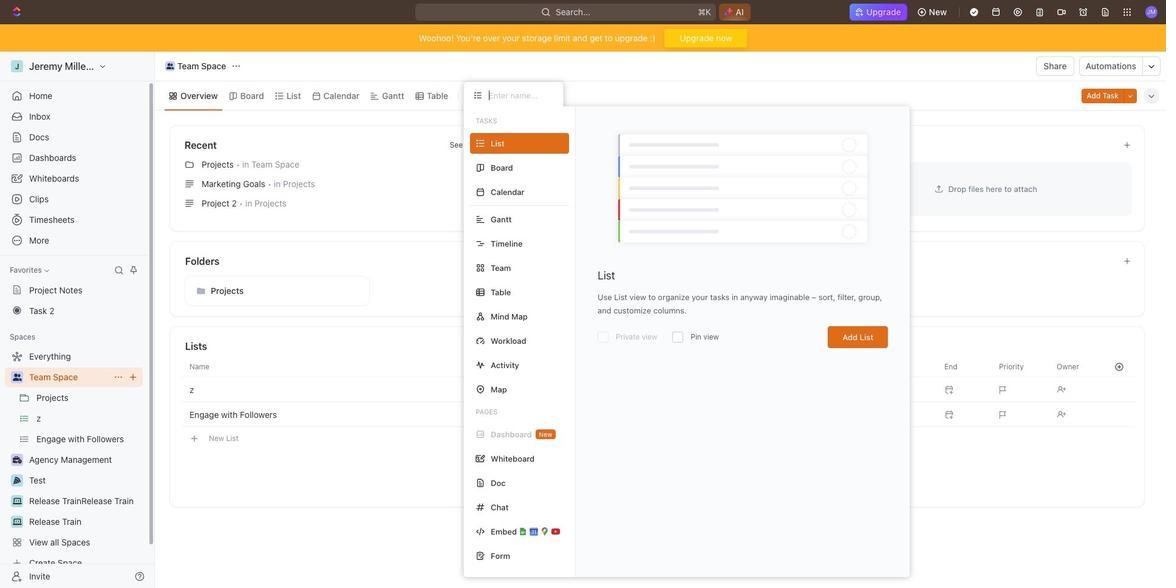 Task type: describe. For each thing, give the bounding box(es) containing it.
Enter name... field
[[488, 90, 554, 101]]

tree inside the sidebar navigation
[[5, 347, 143, 573]]

sidebar navigation
[[0, 52, 155, 588]]

user group image
[[166, 63, 174, 69]]

user group image
[[12, 374, 22, 381]]



Task type: locate. For each thing, give the bounding box(es) containing it.
tree
[[5, 347, 143, 573]]



Task type: vqa. For each thing, say whether or not it's contained in the screenshot.
Text Field
no



